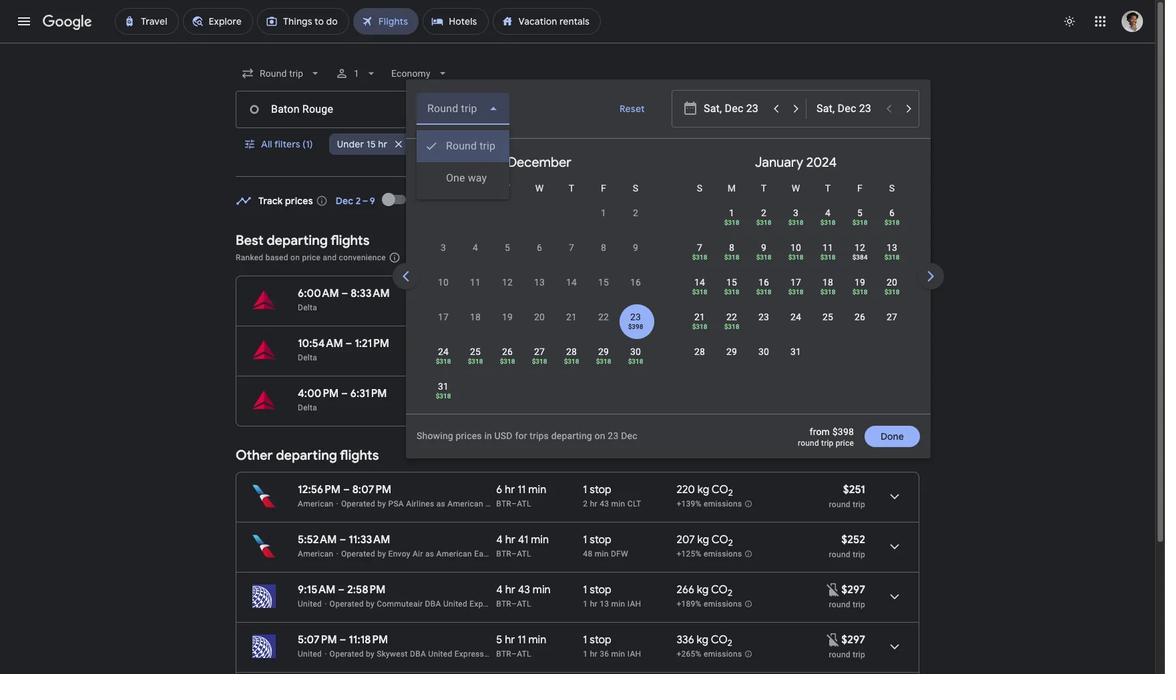 Task type: describe. For each thing, give the bounding box(es) containing it.
american down the departure time: 5:52 am. text field at the left of page
[[298, 550, 334, 559]]

9 button
[[620, 241, 652, 273]]

best departing flights
[[236, 232, 370, 249]]

23 for 23 $398
[[630, 312, 641, 322]]

Arrival time: 8:33 AM. text field
[[351, 287, 390, 300]]

btr for 5 hr 11 min
[[496, 650, 511, 659]]

9 for 9 $318
[[761, 242, 767, 253]]

– inside the 10:54 am – 1:21 pm delta
[[346, 337, 352, 351]]

previous image
[[390, 260, 422, 292]]

btr for 6 hr 11 min
[[496, 499, 511, 509]]

atl for 6 hr 11 min
[[517, 499, 531, 509]]

$398 for from $398
[[832, 427, 854, 437]]

– left the arrival time: 8:07 pm. text field
[[343, 483, 350, 497]]

207 kg co 2
[[677, 533, 733, 549]]

1 horizontal spatial dec
[[621, 431, 637, 441]]

21 $318
[[692, 312, 707, 331]]

airlines button
[[477, 134, 541, 155]]

7 button
[[556, 241, 588, 273]]

kg up avg emissions
[[689, 337, 701, 351]]

– inside the 5 hr 11 min btr – atl
[[511, 650, 517, 659]]

13 for 13
[[534, 277, 545, 288]]

min for 1 hr 27 min
[[530, 337, 548, 351]]

$318 for 27
[[532, 358, 547, 365]]

31 for 31
[[791, 347, 801, 357]]

15 button
[[588, 276, 620, 308]]

2 inside 2 $318
[[761, 208, 767, 218]]

297 US dollars text field
[[841, 634, 865, 647]]

5 button
[[491, 241, 523, 273]]

round inside from $398 round trip price
[[798, 439, 819, 448]]

24 for 24
[[791, 312, 801, 322]]

29 for 29
[[726, 347, 737, 357]]

mon, dec 11 element
[[470, 276, 481, 289]]

12:56 pm – 8:07 pm
[[298, 483, 391, 497]]

sat, dec 23, departure date. element
[[630, 310, 641, 324]]

showing prices in usd for trips departing on 23 dec
[[417, 431, 637, 441]]

trip inside $238 round trip
[[853, 304, 865, 313]]

2 t from the left
[[569, 183, 574, 194]]

0 vertical spatial price
[[302, 253, 321, 262]]

passenger assistance button
[[746, 253, 828, 262]]

, 398 us dollars element
[[628, 323, 643, 331]]

reset
[[620, 103, 645, 115]]

, 384 us dollars element
[[852, 254, 868, 261]]

6:31 pm
[[350, 387, 387, 401]]

Departure time: 6:00 AM. text field
[[298, 287, 339, 300]]

fri, dec 1 element
[[601, 206, 606, 220]]

by for 2:58 pm
[[366, 600, 375, 609]]

hr inside 4 hr 41 min btr – atl
[[505, 533, 515, 547]]

bags button
[[546, 134, 598, 155]]

5:52 am
[[298, 533, 337, 547]]

hr inside "popup button"
[[378, 138, 388, 150]]

reset button
[[604, 93, 661, 125]]

10:54 am – 1:21 pm delta
[[298, 337, 389, 363]]

sun, dec 10 element
[[438, 276, 449, 289]]

43 inside 4 hr 43 min btr – atl
[[518, 584, 530, 597]]

row containing 14
[[684, 270, 908, 308]]

$318 for 28
[[564, 358, 579, 365]]

kg inside kg co 2 avg emissions
[[689, 287, 701, 300]]

28 for 28 $318
[[566, 347, 577, 357]]

– right 5:07 pm
[[340, 634, 346, 647]]

round inside '$251 round trip'
[[829, 500, 851, 509]]

4 for 4
[[825, 208, 831, 218]]

s for january 2024
[[889, 183, 895, 194]]

$318 for 11
[[820, 254, 836, 261]]

operated for 2:58 pm
[[330, 600, 364, 609]]

hr inside the 1 stop 1 hr 13 min iah
[[590, 600, 598, 609]]

any
[[433, 195, 451, 207]]

28 $318
[[564, 347, 579, 365]]

leaves baton rouge metropolitan airport at 12:56 pm on saturday, december 2 and arrives at hartsfield-jackson atlanta international airport at 8:07 pm on saturday, december 2. element
[[298, 483, 391, 497]]

prices
[[409, 253, 432, 262]]

11 inside the 5 hr 11 min btr – atl
[[518, 634, 526, 647]]

tue, jan 23 element
[[758, 310, 769, 324]]

hr inside the 5 hr 11 min btr – atl
[[505, 634, 515, 647]]

stops button
[[416, 134, 471, 155]]

kg for 266
[[697, 584, 709, 597]]

leaves baton rouge metropolitan airport at 6:00 am on saturday, december 2 and arrives at hartsfield-jackson atlanta international airport at 8:33 am on saturday, december 2. element
[[298, 287, 390, 300]]

1 inside button
[[601, 208, 606, 218]]

, 318 us dollars element for 19
[[852, 288, 868, 296]]

airlines down total duration 6 hr 11 min. element
[[528, 499, 556, 509]]

$318 for 29
[[596, 358, 611, 365]]

Arrival time: 2:58 PM. text field
[[347, 584, 386, 597]]

sat, dec 30 element
[[630, 345, 641, 359]]

connecting
[[812, 138, 864, 150]]

emissions for 220
[[704, 500, 742, 509]]

trip down $297 text box
[[853, 600, 865, 610]]

emissions for 266
[[704, 600, 742, 609]]

– inside 4:00 pm – 6:31 pm delta
[[341, 387, 348, 401]]

25 for 25
[[823, 312, 833, 322]]

may
[[703, 253, 719, 262]]

other departing flights
[[236, 447, 379, 464]]

14 button
[[556, 276, 588, 308]]

round inside $252 round trip
[[829, 550, 851, 560]]

2 option from the top
[[417, 162, 509, 194]]

18 button
[[459, 310, 491, 343]]

wed, jan 3 element
[[793, 206, 799, 220]]

trip inside '$251 round trip'
[[853, 500, 865, 509]]

– inside 1 hr 27 min btr – atl
[[511, 353, 517, 363]]

times button
[[662, 134, 719, 155]]

7 $318
[[692, 242, 707, 261]]

convenience
[[339, 253, 386, 262]]

28 for 28
[[694, 347, 705, 357]]

$297 for 336
[[841, 634, 865, 647]]

30 for 30 $318
[[630, 347, 641, 357]]

co for 336
[[711, 634, 728, 647]]

thu, dec 28 element
[[566, 345, 577, 359]]

january 2024 row group
[[668, 144, 924, 409]]

$318 for 30
[[628, 358, 643, 365]]

bag fees may apply. passenger assistance
[[669, 253, 828, 262]]

wed, jan 31 element
[[791, 345, 801, 359]]

1 fees from the left
[[526, 253, 542, 262]]

row containing 21
[[684, 304, 908, 343]]

5 inside button
[[505, 242, 510, 253]]

co for 266
[[711, 584, 728, 597]]

1 inside "1 $318"
[[729, 208, 734, 218]]

43 inside '1 stop 2 hr 43 min clt'
[[600, 499, 609, 509]]

22 $318
[[724, 312, 739, 331]]

1 stop 2 hr 43 min clt
[[583, 483, 641, 509]]

mon, dec 18 element
[[470, 310, 481, 324]]

2 inside 220 kg co 2
[[728, 488, 733, 499]]

connecting airports button
[[804, 134, 925, 155]]

row containing 17
[[427, 304, 652, 343]]

all filters (1)
[[261, 138, 313, 150]]

min inside 1 stop 1 hr 36 min iah
[[611, 650, 625, 659]]

total duration 1 hr 27 min. element
[[496, 337, 583, 353]]

5:07 pm
[[298, 634, 337, 647]]

hr inside 1 hr 27 min btr – atl
[[503, 337, 513, 351]]

trip inside $252 round trip
[[853, 550, 865, 560]]

airlines up operated by envoy air as american eagle
[[406, 499, 434, 509]]

airlines down total duration 5 hr 11 min. element
[[511, 650, 539, 659]]

2 button
[[620, 206, 652, 238]]

january 2024
[[755, 154, 837, 171]]

6 $318
[[884, 208, 900, 226]]

trips
[[530, 431, 549, 441]]

6 inside button
[[537, 242, 542, 253]]

sun, jan 21 element
[[694, 310, 705, 324]]

11 $318
[[820, 242, 836, 261]]

13 button
[[523, 276, 556, 308]]

– inside 4 hr 43 min btr – atl
[[511, 600, 517, 609]]

2 s from the left
[[697, 183, 703, 194]]

round down $297 text box
[[829, 600, 851, 610]]

united left express,
[[428, 650, 452, 659]]

, 318 us dollars element for 30
[[628, 358, 643, 365]]

5 hr 11 min btr – atl
[[496, 634, 546, 659]]

operated by skywest dba united express, mesa airlines dba united express
[[330, 650, 615, 659]]

hr inside '1 stop 2 hr 43 min clt'
[[590, 499, 598, 509]]

11 button
[[459, 276, 491, 308]]

sat, jan 6 element
[[889, 206, 895, 220]]

Departure time: 12:56 PM. text field
[[298, 483, 341, 497]]

1 inside 1 hr 27 min btr – atl
[[496, 337, 500, 351]]

15 for 15
[[598, 277, 609, 288]]

round inside $238 round trip
[[829, 304, 851, 313]]

14 for 14 $318
[[694, 277, 705, 288]]

btr for 1 hr 27 min
[[496, 353, 511, 363]]

track
[[258, 195, 283, 207]]

1 t from the left
[[505, 183, 510, 194]]

1 inside popup button
[[354, 68, 359, 79]]

flight details. leaves baton rouge metropolitan airport at 5:07 pm on saturday, december 2 and arrives at hartsfield-jackson atlanta international airport at 11:18 pm on saturday, december 2. image
[[879, 631, 911, 663]]

Arrival time: 6:31 PM. text field
[[350, 387, 387, 401]]

united down 5:07 pm
[[298, 650, 322, 659]]

btr for 4 hr 43 min
[[496, 600, 511, 609]]

min for 1 stop
[[595, 550, 609, 559]]

, 318 us dollars element for 24
[[436, 358, 451, 365]]

0 horizontal spatial eagle
[[474, 550, 495, 559]]

0 horizontal spatial 23
[[608, 431, 619, 441]]

sun, jan 28 element
[[694, 345, 705, 359]]

220 kg co 2
[[677, 483, 733, 499]]

$252 round trip
[[829, 533, 865, 560]]

$318 for 15
[[724, 288, 739, 296]]

27 for 27 $318
[[534, 347, 545, 357]]

kg co 2 avg emissions
[[677, 287, 731, 313]]

min for 4 hr 43 min
[[533, 584, 551, 597]]

2:58 pm
[[347, 584, 386, 597]]

5 $318
[[852, 208, 868, 226]]

tue, jan 2 element
[[761, 206, 767, 220]]

266 kg co 2
[[677, 584, 732, 599]]

sort
[[863, 251, 882, 263]]

from $398 round trip price
[[798, 427, 854, 448]]

row containing 7
[[684, 235, 908, 273]]

4 hr 43 min btr – atl
[[496, 584, 551, 609]]

price button
[[604, 134, 657, 155]]

sort by:
[[863, 251, 898, 263]]

min inside the 1 stop 1 hr 13 min iah
[[611, 600, 625, 609]]

united down 9:15 am
[[298, 600, 322, 609]]

atl for 1 hr 27 min
[[517, 353, 531, 363]]

1 option from the top
[[417, 130, 509, 162]]

in
[[484, 431, 492, 441]]

min inside '1 stop 2 hr 43 min clt'
[[611, 499, 625, 509]]

main menu image
[[16, 13, 32, 29]]

united left 36
[[559, 650, 584, 659]]

all filters (1) button
[[236, 128, 324, 160]]

from
[[810, 427, 830, 437]]

loading results progress bar
[[0, 43, 1155, 45]]

atl for 4 hr 43 min
[[517, 600, 531, 609]]

15 inside "popup button"
[[366, 138, 376, 150]]

– down tue, dec 12 element
[[511, 303, 517, 312]]

24 button
[[780, 310, 812, 343]]

13 for 13 $318
[[887, 242, 897, 253]]

2 – 9
[[356, 195, 375, 207]]

Arrival time: 8:07 PM. text field
[[352, 483, 391, 497]]

7 for 7
[[569, 242, 574, 253]]

fri, dec 15 element
[[598, 276, 609, 289]]

27 $318
[[532, 347, 547, 365]]

2 inside 336 kg co 2
[[728, 638, 732, 649]]

1 horizontal spatial express
[[586, 650, 615, 659]]

nonstop flight. element
[[583, 337, 625, 353]]

mon, dec 25 element
[[470, 345, 481, 359]]

price inside from $398 round trip price
[[836, 439, 854, 448]]

trip down 297 us dollars text field at the bottom of the page
[[853, 650, 865, 660]]

tue, dec 5 element
[[505, 241, 510, 254]]

select your ticket type. list box
[[417, 125, 509, 200]]

sat, jan 20 element
[[887, 276, 897, 289]]

swap origin and destination. image
[[440, 101, 456, 118]]

layover (1 of 1) is a 1 hr 13 min layover at george bush intercontinental airport in houston. element
[[583, 599, 670, 610]]

emissions inside kg co 2 avg emissions
[[693, 303, 731, 313]]

round down 297 us dollars text field at the bottom of the page
[[829, 650, 851, 660]]

atl for 5 hr 11 min
[[517, 650, 531, 659]]

trip inside from $398 round trip price
[[821, 439, 834, 448]]

3 $318
[[788, 208, 803, 226]]

$318 for 7
[[692, 254, 707, 261]]

iah for 266
[[627, 600, 641, 609]]

4:00 pm – 6:31 pm delta
[[298, 387, 387, 413]]

1 button
[[330, 57, 383, 89]]

track prices
[[258, 195, 313, 207]]

american left eagle,
[[448, 499, 483, 509]]

tue, dec 19 element
[[502, 310, 513, 324]]

17 button
[[427, 310, 459, 343]]

29 for 29 $318
[[598, 347, 609, 357]]

6 for 6 hr 11 min
[[496, 483, 502, 497]]

$318 for 19
[[852, 288, 868, 296]]

sun, dec 3 element
[[441, 241, 446, 254]]

$252
[[841, 533, 865, 547]]

hr inside 4 hr 43 min btr – atl
[[505, 584, 515, 597]]

0 vertical spatial eagle
[[607, 499, 628, 509]]

9 for 9
[[633, 242, 638, 253]]

– right departure time: 9:15 am. text field
[[338, 584, 345, 597]]

31 $318
[[436, 381, 451, 400]]

sun, dec 24 element
[[438, 345, 449, 359]]

round trip for 266
[[829, 600, 865, 610]]

wed, jan 24 element
[[791, 310, 801, 324]]

29 $318
[[596, 347, 611, 365]]

21 for 21
[[566, 312, 577, 322]]

1 stop flight. element for 4 hr 43 min
[[583, 584, 611, 599]]

stop for 4 hr 43 min
[[590, 584, 611, 597]]

25 for 25 $318
[[470, 347, 481, 357]]

11:18 pm
[[349, 634, 388, 647]]

22 button
[[588, 310, 620, 343]]

1:21 pm
[[355, 337, 389, 351]]

passenger
[[746, 253, 785, 262]]

17 for 17 $318
[[791, 277, 801, 288]]

emissions for kg co
[[693, 353, 731, 363]]

american right the air
[[436, 550, 472, 559]]

kg for 220
[[698, 483, 709, 497]]

under 15 hr button
[[329, 128, 410, 160]]

learn more about tracked prices image
[[316, 195, 328, 207]]

airlines inside popup button
[[485, 138, 518, 150]]

$318 for 2
[[756, 219, 771, 226]]

sat, jan 13 element
[[887, 241, 897, 254]]

8 for 8 $318
[[729, 242, 734, 253]]

1 horizontal spatial on
[[595, 431, 605, 441]]

, 318 us dollars element for 18
[[820, 288, 836, 296]]

leaves baton rouge metropolitan airport at 9:15 am on saturday, december 2 and arrives at hartsfield-jackson atlanta international airport at 2:58 pm on saturday, december 2. element
[[298, 584, 386, 597]]

all
[[261, 138, 272, 150]]

, 318 us dollars element for 28
[[564, 358, 579, 365]]

by for 11:33 am
[[377, 550, 386, 559]]

hr inside 6 hr 11 min btr – atl
[[505, 483, 515, 497]]

avg inside kg co 2 avg emissions
[[677, 303, 691, 313]]

, 318 us dollars element for 31
[[436, 393, 451, 400]]

as for 6 hr 11 min
[[436, 499, 445, 509]]

by for 11:18 pm
[[366, 650, 375, 659]]

, 318 us dollars element for 29
[[596, 358, 611, 365]]

, 318 us dollars element for 2
[[756, 219, 771, 226]]

stops
[[424, 138, 449, 150]]

stop for 4 hr 41 min
[[590, 533, 611, 547]]

2 inside 207 kg co 2
[[728, 538, 733, 549]]

4 for 4 hr 43 min
[[496, 584, 503, 597]]

thu, jan 25 element
[[823, 310, 833, 324]]

dec inside find the best price region
[[336, 195, 353, 207]]

emissions
[[733, 138, 776, 150]]

– inside 6:00 am – 8:33 am delta
[[342, 287, 348, 300]]

$251
[[843, 483, 865, 497]]

4 inside button
[[473, 242, 478, 253]]

$318 for 26
[[500, 358, 515, 365]]

main content containing best departing flights
[[236, 183, 919, 674]]

2 inside button
[[633, 208, 638, 218]]

19 for 19
[[502, 312, 513, 322]]

delta for 4:00 pm
[[298, 403, 317, 413]]

dec 2 – 9
[[336, 195, 375, 207]]

kg for 336
[[697, 634, 709, 647]]

336
[[677, 634, 694, 647]]

leaves baton rouge metropolitan airport at 10:54 am on saturday, december 2 and arrives at hartsfield-jackson atlanta international airport at 1:21 pm on saturday, december 2. element
[[298, 337, 389, 351]]

5:07 pm – 11:18 pm
[[298, 634, 388, 647]]

27 inside 1 hr 27 min btr – atl
[[516, 337, 527, 351]]

f for december
[[601, 183, 606, 194]]

1 inside 1 stop 48 min dfw
[[583, 533, 587, 547]]

, 318 us dollars element for 17
[[788, 288, 803, 296]]

co up avg emissions
[[703, 337, 720, 351]]

best
[[236, 232, 264, 249]]

thu, jan 18 element
[[823, 276, 833, 289]]

flight details. leaves baton rouge metropolitan airport at 12:56 pm on saturday, december 2 and arrives at hartsfield-jackson atlanta international airport at 8:07 pm on saturday, december 2. image
[[879, 481, 911, 513]]

9 $318
[[756, 242, 771, 261]]



Task type: vqa. For each thing, say whether or not it's contained in the screenshot.
ATMs
no



Task type: locate. For each thing, give the bounding box(es) containing it.
thu, jan 4 element
[[825, 206, 831, 220]]

1 vertical spatial 3
[[441, 242, 446, 253]]

5 for hr
[[496, 634, 502, 647]]

1 horizontal spatial 25
[[823, 312, 833, 322]]

12:56 pm
[[298, 483, 341, 497]]

4 inside 4 $318
[[825, 208, 831, 218]]

4 atl from the top
[[517, 600, 531, 609]]

0 vertical spatial departing
[[267, 232, 328, 249]]

row containing 3
[[427, 235, 652, 273]]

0 horizontal spatial as
[[425, 550, 434, 559]]

0 vertical spatial $297
[[841, 584, 865, 597]]

0 vertical spatial 6
[[889, 208, 895, 218]]

8 right the may at right
[[729, 242, 734, 253]]

1 avg from the top
[[677, 303, 691, 313]]

kg up +265% emissions
[[697, 634, 709, 647]]

5:52 am – 11:33 am
[[298, 533, 390, 547]]

delta down departure time: 4:00 pm. text field
[[298, 403, 317, 413]]

1 hr 27 min btr – atl
[[496, 337, 548, 363]]

w inside december "row group"
[[535, 183, 544, 194]]

1 22 from the left
[[598, 312, 609, 322]]

$318 for 14
[[692, 288, 707, 296]]

, 318 us dollars element for 8
[[724, 254, 739, 261]]

eagle
[[607, 499, 628, 509], [474, 550, 495, 559]]

wed, dec 20 element
[[534, 310, 545, 324]]

leaves baton rouge metropolitan airport at 5:07 pm on saturday, december 2 and arrives at hartsfield-jackson atlanta international airport at 11:18 pm on saturday, december 2. element
[[298, 634, 388, 647]]

297 US dollars text field
[[841, 584, 865, 597]]

$398 right from
[[832, 427, 854, 437]]

4 $318
[[820, 208, 836, 226]]

fri, dec 29 element
[[598, 345, 609, 359]]

sun, dec 17 element
[[438, 310, 449, 324]]

27 inside 27 $318
[[534, 347, 545, 357]]

2 atl from the top
[[517, 499, 531, 509]]

24 down 17 $318
[[791, 312, 801, 322]]

co left 15 $318
[[703, 287, 720, 300]]

learn more about ranking image
[[389, 252, 401, 264]]

fri, jan 12 element
[[855, 241, 865, 254]]

– left 27 $318
[[511, 353, 517, 363]]

0 horizontal spatial w
[[535, 183, 544, 194]]

tue, jan 16 element
[[758, 276, 769, 289]]

1 atl from the top
[[517, 353, 531, 363]]

3 right prices
[[441, 242, 446, 253]]

1 horizontal spatial 22
[[726, 312, 737, 322]]

3 t from the left
[[761, 183, 767, 194]]

2 right fri, dec 1 'element'
[[633, 208, 638, 218]]

13 inside the 1 stop 1 hr 13 min iah
[[600, 600, 609, 609]]

delta inside the 10:54 am – 1:21 pm delta
[[298, 353, 317, 363]]

btr inside 1 hr 27 min btr – atl
[[496, 353, 511, 363]]

4 1 stop flight. element from the top
[[583, 634, 611, 649]]

0 vertical spatial 13
[[887, 242, 897, 253]]

$318 for 10
[[788, 254, 803, 261]]

2 horizontal spatial 27
[[887, 312, 897, 322]]

prices for showing
[[456, 431, 482, 441]]

8
[[601, 242, 606, 253], [729, 242, 734, 253]]

2 7 from the left
[[697, 242, 702, 253]]

atl inside 6 hr 11 min btr – atl
[[517, 499, 531, 509]]

f inside december "row group"
[[601, 183, 606, 194]]

207
[[677, 533, 695, 547]]

29 inside 29 $318
[[598, 347, 609, 357]]

fri, jan 5 element
[[857, 206, 863, 220]]

row containing 24
[[427, 339, 652, 377]]

thu, dec 21 element
[[566, 310, 577, 324]]

1 horizontal spatial 30
[[758, 347, 769, 357]]

2 8 from the left
[[729, 242, 734, 253]]

1 vertical spatial 43
[[518, 584, 530, 597]]

price left and
[[302, 253, 321, 262]]

december row group
[[411, 144, 668, 412]]

row containing 28
[[684, 339, 812, 377]]

238 US dollars text field
[[841, 287, 865, 300]]

1 $297 from the top
[[841, 584, 865, 597]]

0 horizontal spatial s
[[633, 183, 638, 194]]

24
[[791, 312, 801, 322], [438, 347, 449, 357]]

1 horizontal spatial 24
[[791, 312, 801, 322]]

0 vertical spatial 19
[[855, 277, 865, 288]]

co inside 266 kg co 2
[[711, 584, 728, 597]]

, 318 us dollars element for 22
[[724, 323, 739, 331]]

2 horizontal spatial 15
[[726, 277, 737, 288]]

eagle up 1 stop 48 min dfw
[[607, 499, 628, 509]]

2 vertical spatial departing
[[276, 447, 337, 464]]

btr inside 4 hr 43 min btr – atl
[[496, 600, 511, 609]]

24 down 17 button
[[438, 347, 449, 357]]

17 down passenger assistance button
[[791, 277, 801, 288]]

0 horizontal spatial prices
[[285, 195, 313, 207]]

7 inside button
[[569, 242, 574, 253]]

1 horizontal spatial 5
[[505, 242, 510, 253]]

sat, dec 16 element
[[630, 276, 641, 289]]

co for 220
[[712, 483, 728, 497]]

14 down the may at right
[[694, 277, 705, 288]]

american down 12:56 pm
[[298, 499, 334, 509]]

– right 5:52 am
[[339, 533, 346, 547]]

hr right the under
[[378, 138, 388, 150]]

1 psa from the left
[[388, 499, 404, 509]]

0 horizontal spatial 14
[[566, 277, 577, 288]]

flight details. leaves baton rouge metropolitan airport at 9:15 am on saturday, december 2 and arrives at hartsfield-jackson atlanta international airport at 2:58 pm on saturday, december 2. image
[[879, 581, 911, 613]]

20 inside "button"
[[534, 312, 545, 322]]

0 horizontal spatial 27
[[516, 337, 527, 351]]

mon, dec 4 element
[[473, 241, 478, 254]]

none search field containing december
[[236, 57, 1165, 459]]

as
[[436, 499, 445, 509], [558, 499, 567, 509], [425, 550, 434, 559]]

27 down 20 "button"
[[534, 347, 545, 357]]

1 horizontal spatial 21
[[694, 312, 705, 322]]

kg inside 220 kg co 2
[[698, 483, 709, 497]]

17 inside 17 $318
[[791, 277, 801, 288]]

stop up 48
[[590, 533, 611, 547]]

2 inside '1 stop 2 hr 43 min clt'
[[583, 499, 588, 509]]

0 horizontal spatial 3
[[441, 242, 446, 253]]

0 vertical spatial express
[[470, 600, 499, 609]]

december
[[508, 154, 571, 171]]

11 inside 6 hr 11 min btr – atl
[[518, 483, 526, 497]]

11 inside button
[[470, 277, 481, 288]]

grid inside search field
[[411, 144, 1165, 422]]

delta down 6:00 am text box
[[298, 303, 317, 312]]

3 left "thu, jan 4" element at right
[[793, 208, 799, 218]]

total duration 4 hr 43 min. element
[[496, 584, 583, 599]]

+139% emissions
[[677, 500, 742, 509]]

done button
[[865, 421, 920, 453]]

envoy
[[388, 550, 410, 559]]

15 inside button
[[598, 277, 609, 288]]

2 14 from the left
[[694, 277, 705, 288]]

grid containing december
[[411, 144, 1165, 422]]

1 horizontal spatial w
[[792, 183, 800, 194]]

1 7 from the left
[[569, 242, 574, 253]]

1 vertical spatial 17
[[438, 312, 449, 322]]

2 22 from the left
[[726, 312, 737, 322]]

17 $318
[[788, 277, 803, 296]]

14 inside 14 $318
[[694, 277, 705, 288]]

0 vertical spatial for
[[544, 253, 555, 262]]

10 inside button
[[438, 277, 449, 288]]

2 horizontal spatial s
[[889, 183, 895, 194]]

1
[[354, 68, 359, 79], [601, 208, 606, 218], [729, 208, 734, 218], [557, 253, 562, 262], [496, 337, 500, 351], [583, 483, 587, 497], [583, 533, 587, 547], [583, 584, 587, 597], [583, 600, 588, 609], [583, 634, 587, 647], [583, 650, 588, 659]]

main content
[[236, 183, 919, 674]]

thu, dec 14 element
[[566, 276, 577, 289]]

Departure time: 5:07 PM. text field
[[298, 634, 337, 647]]

iah
[[627, 600, 641, 609], [627, 650, 641, 659]]

17
[[791, 277, 801, 288], [438, 312, 449, 322]]

atl inside 4 hr 43 min btr – atl
[[517, 600, 531, 609]]

, 318 us dollars element for 5
[[852, 219, 868, 226]]

11:33 am
[[349, 533, 390, 547]]

29 button
[[716, 345, 748, 377]]

5 left "+"
[[505, 242, 510, 253]]

s left m
[[697, 183, 703, 194]]

flights
[[331, 232, 370, 249], [340, 447, 379, 464]]

tue, jan 30 element
[[758, 345, 769, 359]]

mon, jan 15 element
[[726, 276, 737, 289]]

$318 for 16
[[756, 288, 771, 296]]

8 $318
[[724, 242, 739, 261]]

1 horizontal spatial 13
[[600, 600, 609, 609]]

1 round trip from the top
[[829, 600, 865, 610]]

30 button
[[748, 345, 780, 377]]

0 horizontal spatial 8
[[601, 242, 606, 253]]

2 stop from the top
[[590, 533, 611, 547]]

1 horizontal spatial 14
[[694, 277, 705, 288]]

6 inside '6 $318'
[[889, 208, 895, 218]]

12 for 12
[[502, 277, 513, 288]]

Departure time: 5:52 AM. text field
[[298, 533, 337, 547]]

min for 6 hr 11 min
[[528, 483, 546, 497]]

prices inside find the best price region
[[285, 195, 313, 207]]

operated for 11:18 pm
[[330, 650, 364, 659]]

min for 4 hr 41 min
[[531, 533, 549, 547]]

8 inside 8 $318
[[729, 242, 734, 253]]

6 up eagle,
[[496, 483, 502, 497]]

1 stop flight. element for 4 hr 41 min
[[583, 533, 611, 549]]

based
[[266, 253, 288, 262]]

, 318 us dollars element
[[724, 219, 739, 226], [756, 219, 771, 226], [788, 219, 803, 226], [820, 219, 836, 226], [852, 219, 868, 226], [884, 219, 900, 226], [692, 254, 707, 261], [724, 254, 739, 261], [756, 254, 771, 261], [788, 254, 803, 261], [820, 254, 836, 261], [884, 254, 900, 261], [692, 288, 707, 296], [724, 288, 739, 296], [756, 288, 771, 296], [788, 288, 803, 296], [820, 288, 836, 296], [852, 288, 868, 296], [884, 288, 900, 296], [692, 323, 707, 331], [724, 323, 739, 331], [436, 358, 451, 365], [468, 358, 483, 365], [500, 358, 515, 365], [532, 358, 547, 365], [564, 358, 579, 365], [596, 358, 611, 365], [628, 358, 643, 365], [436, 393, 451, 400]]

$318 for 17
[[788, 288, 803, 296]]

2 1 stop flight. element from the top
[[583, 533, 611, 549]]

2 round trip from the top
[[829, 650, 865, 660]]

3 delta from the top
[[298, 403, 317, 413]]

1 horizontal spatial as
[[436, 499, 445, 509]]

2 inside kg co 2 avg emissions
[[720, 291, 725, 303]]

2 avg from the top
[[677, 353, 691, 363]]

18
[[823, 277, 833, 288], [470, 312, 481, 322]]

co inside kg co 2 avg emissions
[[703, 287, 720, 300]]

times
[[670, 138, 697, 150]]

kg up sun, jan 21 element
[[689, 287, 701, 300]]

min inside the 5 hr 11 min btr – atl
[[528, 634, 546, 647]]

31 for 31 $318
[[438, 381, 449, 392]]

6:00 am – 8:33 am delta
[[298, 287, 390, 312]]

, 318 us dollars element for 4
[[820, 219, 836, 226]]

0 vertical spatial prices
[[285, 195, 313, 207]]

1 30 from the left
[[630, 347, 641, 357]]

31
[[791, 347, 801, 357], [438, 381, 449, 392]]

13 inside "13" button
[[534, 277, 545, 288]]

18 down 11 button
[[470, 312, 481, 322]]

0 vertical spatial 31
[[791, 347, 801, 357]]

$398 inside from $398 round trip price
[[832, 427, 854, 437]]

on right based
[[290, 253, 300, 262]]

0 horizontal spatial 16
[[630, 277, 641, 288]]

25 inside 25 $318
[[470, 347, 481, 357]]

thu, jan 11 element
[[823, 241, 833, 254]]

, 318 us dollars element for 9
[[756, 254, 771, 261]]

2 $297 from the top
[[841, 634, 865, 647]]

4 down 4 hr 41 min btr – atl
[[496, 584, 503, 597]]

0 horizontal spatial 24
[[438, 347, 449, 357]]

30
[[630, 347, 641, 357], [758, 347, 769, 357]]

option
[[417, 130, 509, 162], [417, 162, 509, 194]]

16 down 9 button
[[630, 277, 641, 288]]

2 fees from the left
[[685, 253, 701, 262]]

btr inside 4 hr 41 min btr – atl
[[496, 550, 511, 559]]

2 vertical spatial 6
[[496, 483, 502, 497]]

btr
[[496, 303, 511, 312], [496, 353, 511, 363], [496, 499, 511, 509], [496, 550, 511, 559], [496, 600, 511, 609], [496, 650, 511, 659]]

1 delta from the top
[[298, 303, 317, 312]]

prices
[[285, 195, 313, 207], [456, 431, 482, 441]]

layover (1 of 1) is a 1 hr 36 min layover at george bush intercontinental airport in houston. element
[[583, 649, 670, 660]]

$318 for 4
[[820, 219, 836, 226]]

2 21 from the left
[[694, 312, 705, 322]]

1 1 stop flight. element from the top
[[583, 483, 611, 499]]

f up fri, jan 5 element
[[857, 183, 863, 194]]

1 horizontal spatial 19
[[855, 277, 865, 288]]

2 up +189% emissions
[[728, 588, 732, 599]]

fri, dec 8 element
[[601, 241, 606, 254]]

atl inside the 5 hr 11 min btr – atl
[[517, 650, 531, 659]]

0 horizontal spatial price
[[302, 253, 321, 262]]

1 vertical spatial 25
[[470, 347, 481, 357]]

for right 'wed, dec 6' element
[[544, 253, 555, 262]]

find the best price region
[[236, 183, 919, 222]]

Departure text field
[[704, 91, 765, 127], [703, 91, 765, 128]]

2 9 from the left
[[761, 242, 767, 253]]

1 iah from the top
[[627, 600, 641, 609]]

row group
[[924, 144, 1165, 409]]

$297 for 266
[[841, 584, 865, 597]]

1 vertical spatial 20
[[534, 312, 545, 322]]

0 vertical spatial 12
[[855, 242, 865, 253]]

15
[[366, 138, 376, 150], [598, 277, 609, 288], [726, 277, 737, 288]]

tue, dec 26 element
[[502, 345, 513, 359]]

1 vertical spatial eagle
[[474, 550, 495, 559]]

dba down total duration 5 hr 11 min. element
[[541, 650, 557, 659]]

w up wed, jan 3 element
[[792, 183, 800, 194]]

1 horizontal spatial 26
[[855, 312, 865, 322]]

$398 inside row
[[628, 323, 643, 331]]

2 w from the left
[[792, 183, 800, 194]]

departing for other departing flights
[[276, 447, 337, 464]]

ranked
[[236, 253, 263, 262]]

19 inside 'button'
[[502, 312, 513, 322]]

0 horizontal spatial express
[[470, 600, 499, 609]]

stop up 36
[[590, 634, 611, 647]]

dba for 11:18 pm
[[410, 650, 426, 659]]

22 down 15 $318
[[726, 312, 737, 322]]

0 vertical spatial flights
[[331, 232, 370, 249]]

iah right 36
[[627, 650, 641, 659]]

psa
[[388, 499, 404, 509], [510, 499, 526, 509]]

leaves baton rouge metropolitan airport at 4:00 pm on saturday, december 2 and arrives at hartsfield-jackson atlanta international airport at 6:31 pm on saturday, december 2. element
[[298, 387, 387, 401]]

0 horizontal spatial 22
[[598, 312, 609, 322]]

btr for 4 hr 41 min
[[496, 550, 511, 559]]

12 down taxes
[[502, 277, 513, 288]]

10 $318
[[788, 242, 803, 261]]

united up express,
[[443, 600, 467, 609]]

flights up 8:07 pm
[[340, 447, 379, 464]]

1 vertical spatial 5
[[505, 242, 510, 253]]

, 318 us dollars element for 15
[[724, 288, 739, 296]]

under 15 hr
[[337, 138, 388, 150]]

23 inside 23 $398
[[630, 312, 641, 322]]

change appearance image
[[1054, 5, 1086, 37]]

1 29 from the left
[[598, 347, 609, 357]]

0 horizontal spatial psa
[[388, 499, 404, 509]]

14 for 14
[[566, 277, 577, 288]]

1 this price for this flight doesn't include overhead bin access. if you need a carry-on bag, use the bags filter to update prices. image from the top
[[825, 582, 841, 598]]

iah for 336
[[627, 650, 641, 659]]

None search field
[[236, 57, 1165, 459]]

18 inside button
[[470, 312, 481, 322]]

1 horizontal spatial 18
[[823, 277, 833, 288]]

2 horizontal spatial 5
[[857, 208, 863, 218]]

wed, dec 6 element
[[537, 241, 542, 254]]

5 btr from the top
[[496, 600, 511, 609]]

, 318 us dollars element for 25
[[468, 358, 483, 365]]

2 delta from the top
[[298, 353, 317, 363]]

4 for 4 hr 41 min
[[496, 533, 503, 547]]

w inside 'january 2024' row group
[[792, 183, 800, 194]]

$318 for 6
[[884, 219, 900, 226]]

ranked based on price and convenience
[[236, 253, 386, 262]]

1 horizontal spatial $398
[[832, 427, 854, 437]]

total duration 4 hr 41 min. element
[[496, 533, 583, 549]]

total duration 5 hr 11 min. element
[[496, 634, 583, 649]]

, 318 us dollars element for 6
[[884, 219, 900, 226]]

1 vertical spatial price
[[836, 439, 854, 448]]

w for december
[[535, 183, 544, 194]]

4:00 pm
[[298, 387, 339, 401]]

2 horizontal spatial 13
[[887, 242, 897, 253]]

american
[[298, 499, 334, 509], [448, 499, 483, 509], [569, 499, 605, 509], [298, 550, 334, 559], [436, 550, 472, 559]]

2 right 14 $318
[[720, 291, 725, 303]]

3 s from the left
[[889, 183, 895, 194]]

, 318 us dollars element for 11
[[820, 254, 836, 261]]

5
[[857, 208, 863, 218], [505, 242, 510, 253], [496, 634, 502, 647]]

mesa
[[488, 650, 509, 659]]

include
[[434, 253, 461, 262]]

0 horizontal spatial 26
[[502, 347, 513, 357]]

by for 8:07 pm
[[377, 499, 386, 509]]

3 btr from the top
[[496, 499, 511, 509]]

1 horizontal spatial s
[[697, 183, 703, 194]]

hr left 41
[[505, 533, 515, 547]]

airlines up december
[[485, 138, 518, 150]]

1 21 from the left
[[566, 312, 577, 322]]

1 horizontal spatial 29
[[726, 347, 737, 357]]

30 inside 30 $318
[[630, 347, 641, 357]]

9 inside 9 $318
[[761, 242, 767, 253]]

251 US dollars text field
[[843, 483, 865, 497]]

1 stop flight. element up 1 stop 48 min dfw
[[583, 483, 611, 499]]

20 down "13" button
[[534, 312, 545, 322]]

sat, jan 27 element
[[887, 310, 897, 324]]

0 vertical spatial 18
[[823, 277, 833, 288]]

co for 207
[[712, 533, 728, 547]]

11 inside 11 $318
[[823, 242, 833, 253]]

2 up 1 stop 48 min dfw
[[583, 499, 588, 509]]

1 vertical spatial dec
[[621, 431, 637, 441]]

– left 8:33 am text box
[[342, 287, 348, 300]]

2 btr from the top
[[496, 353, 511, 363]]

15 down 8 button
[[598, 277, 609, 288]]

– right eagle,
[[511, 499, 517, 509]]

this price for this flight doesn't include overhead bin access. if you need a carry-on bag, use the bags filter to update prices. image for 266
[[825, 582, 841, 598]]

1 9 from the left
[[633, 242, 638, 253]]

1 14 from the left
[[566, 277, 577, 288]]

10 for 10 $318
[[791, 242, 801, 253]]

sun, jan 7 element
[[697, 241, 702, 254]]

18 inside 18 $318
[[823, 277, 833, 288]]

0 vertical spatial 43
[[600, 499, 609, 509]]

8:33 am
[[351, 287, 390, 300]]

27 right tue, dec 26 'element' at bottom
[[516, 337, 527, 351]]

round trip for 336
[[829, 650, 865, 660]]

19 inside 19 $318
[[855, 277, 865, 288]]

departing right trips
[[551, 431, 592, 441]]

, 318 us dollars element for 26
[[500, 358, 515, 365]]

Departure time: 10:54 AM. text field
[[298, 337, 343, 351]]

12
[[855, 242, 865, 253], [502, 277, 513, 288]]

26 for 26
[[855, 312, 865, 322]]

price
[[612, 138, 634, 150]]

stop up the layover (1 of 1) is a 1 hr 13 min layover at george bush intercontinental airport in houston. element
[[590, 584, 611, 597]]

row containing 10
[[427, 270, 652, 308]]

f for january 2024
[[857, 183, 863, 194]]

s up sat, jan 6 element
[[889, 183, 895, 194]]

wed, dec 27 element
[[534, 345, 545, 359]]

atl down 41
[[517, 550, 531, 559]]

2 iah from the top
[[627, 650, 641, 659]]

hr down 4 hr 41 min btr – atl
[[505, 584, 515, 597]]

$318 for 3
[[788, 219, 803, 226]]

, 318 us dollars element for 16
[[756, 288, 771, 296]]

operated for 8:07 pm
[[341, 499, 375, 509]]

0 horizontal spatial 29
[[598, 347, 609, 357]]

row
[[588, 195, 652, 238], [716, 195, 908, 238], [427, 235, 652, 273], [684, 235, 908, 273], [427, 270, 652, 308], [684, 270, 908, 308], [427, 304, 652, 343], [684, 304, 908, 343], [427, 339, 652, 377], [684, 339, 812, 377]]

3 stop from the top
[[590, 584, 611, 597]]

Arrival time: 11:33 AM. text field
[[349, 533, 390, 547]]

1 28 from the left
[[566, 347, 577, 357]]

delta for 6:00 am
[[298, 303, 317, 312]]

None field
[[236, 61, 327, 85], [386, 61, 455, 85], [417, 93, 509, 125], [236, 61, 327, 85], [386, 61, 455, 85], [417, 93, 509, 125]]

10:54 am
[[298, 337, 343, 351]]

dec
[[336, 195, 353, 207], [621, 431, 637, 441]]

co inside 220 kg co 2
[[712, 483, 728, 497]]

wed, dec 13 element
[[534, 276, 545, 289]]

16 for 16
[[630, 277, 641, 288]]

commuteair
[[377, 600, 423, 609]]

grid
[[411, 144, 1165, 422]]

1 stop flight. element for 6 hr 11 min
[[583, 483, 611, 499]]

wed, jan 10 element
[[791, 241, 801, 254]]

4 stop from the top
[[590, 634, 611, 647]]

31 down 24 $318
[[438, 381, 449, 392]]

1 w from the left
[[535, 183, 544, 194]]

4
[[825, 208, 831, 218], [473, 242, 478, 253], [496, 533, 503, 547], [496, 584, 503, 597]]

avg emissions
[[677, 353, 731, 363]]

Departure time: 9:15 AM. text field
[[298, 584, 336, 597]]

23 up , 398 us dollars element
[[630, 312, 641, 322]]

mon, jan 29 element
[[726, 345, 737, 359]]

252 US dollars text field
[[841, 533, 865, 547]]

4 t from the left
[[825, 183, 831, 194]]

26 down "19" 'button'
[[502, 347, 513, 357]]

avg
[[677, 303, 691, 313], [677, 353, 691, 363]]

1 stop flight. element
[[583, 483, 611, 499], [583, 533, 611, 549], [583, 584, 611, 599], [583, 634, 611, 649]]

for
[[544, 253, 555, 262], [515, 431, 527, 441]]

january
[[755, 154, 803, 171]]

22 for 22 $318
[[726, 312, 737, 322]]

$318 for 31
[[436, 393, 451, 400]]

3 atl from the top
[[517, 550, 531, 559]]

departing
[[267, 232, 328, 249], [551, 431, 592, 441], [276, 447, 337, 464]]

4 btr from the top
[[496, 550, 511, 559]]

4 right include
[[473, 242, 478, 253]]

– inside 6 hr 11 min btr – atl
[[511, 499, 517, 509]]

2 psa from the left
[[510, 499, 526, 509]]

0 vertical spatial 26
[[855, 312, 865, 322]]

2 16 from the left
[[758, 277, 769, 288]]

layover (1 of 1) is a 48 min layover at dallas/fort worth international airport in dallas. element
[[583, 549, 670, 560]]

fri, dec 22 element
[[598, 310, 609, 324]]

, 318 us dollars element for 27
[[532, 358, 547, 365]]

leaves baton rouge metropolitan airport at 5:52 am on saturday, december 2 and arrives at hartsfield-jackson atlanta international airport at 11:33 am on saturday, december 2. element
[[298, 533, 390, 547]]

btr inside the 5 hr 11 min btr – atl
[[496, 650, 511, 659]]

28 inside button
[[694, 347, 705, 357]]

1 horizontal spatial eagle
[[607, 499, 628, 509]]

0 horizontal spatial 15
[[366, 138, 376, 150]]

0 horizontal spatial 9
[[633, 242, 638, 253]]

1 vertical spatial 6
[[537, 242, 542, 253]]

this price for this flight doesn't include overhead bin access. if you need a carry-on bag, use the bags filter to update prices. image
[[825, 582, 841, 598], [825, 632, 841, 648]]

flight details. leaves baton rouge metropolitan airport at 5:52 am on saturday, december 2 and arrives at hartsfield-jackson atlanta international airport at 11:33 am on saturday, december 2. image
[[879, 531, 911, 563]]

0 vertical spatial 17
[[791, 277, 801, 288]]

, 318 us dollars element for 21
[[692, 323, 707, 331]]

kg
[[689, 287, 701, 300], [689, 337, 701, 351], [698, 483, 709, 497], [697, 533, 709, 547], [697, 584, 709, 597], [697, 634, 709, 647]]

kg inside 266 kg co 2
[[697, 584, 709, 597]]

30 inside button
[[758, 347, 769, 357]]

dba right the skywest
[[410, 650, 426, 659]]

22 inside button
[[598, 312, 609, 322]]

23
[[630, 312, 641, 322], [758, 312, 769, 322], [608, 431, 619, 441]]

1 stop 1 hr 13 min iah
[[583, 584, 641, 609]]

1 vertical spatial this price for this flight doesn't include overhead bin access. if you need a carry-on bag, use the bags filter to update prices. image
[[825, 632, 841, 648]]

0 vertical spatial 10
[[791, 242, 801, 253]]

4 inside 4 hr 41 min btr – atl
[[496, 533, 503, 547]]

1 vertical spatial 26
[[502, 347, 513, 357]]

hr down tue, dec 19 element
[[503, 337, 513, 351]]

11 down required
[[470, 277, 481, 288]]

2 vertical spatial delta
[[298, 403, 317, 413]]

17 for 17
[[438, 312, 449, 322]]

10 for 10
[[438, 277, 449, 288]]

13 inside 13 $318
[[887, 242, 897, 253]]

delta down departure time: 10:54 am. text field
[[298, 353, 317, 363]]

1 vertical spatial 31
[[438, 381, 449, 392]]

$318 for 24
[[436, 358, 451, 365]]

1 vertical spatial round trip
[[829, 650, 865, 660]]

30 $318
[[628, 347, 643, 365]]

43 down 4 hr 41 min btr – atl
[[518, 584, 530, 597]]

atl for 4 hr 41 min
[[517, 550, 531, 559]]

1 16 from the left
[[630, 277, 641, 288]]

mon, jan 22 element
[[726, 310, 737, 324]]

f inside 'january 2024' row group
[[857, 183, 863, 194]]

fri, jan 26 element
[[855, 310, 865, 324]]

iah inside the 1 stop 1 hr 13 min iah
[[627, 600, 641, 609]]

nonstop
[[583, 337, 625, 351]]

20 $318
[[884, 277, 900, 296]]

next image
[[915, 260, 947, 292]]

$318 for 1
[[724, 219, 739, 226]]

– down total duration 4 hr 43 min. element
[[511, 600, 517, 609]]

1 f from the left
[[601, 183, 606, 194]]

operated by psa airlines as american eagle, psa airlines as american eagle
[[341, 499, 628, 509]]

Arrival time: 1:21 PM. text field
[[355, 337, 389, 351]]

1 horizontal spatial f
[[857, 183, 863, 194]]

20 inside 20 $318
[[887, 277, 897, 288]]

23 inside button
[[758, 312, 769, 322]]

iah up 1 stop 1 hr 36 min iah
[[627, 600, 641, 609]]

0 horizontal spatial 21
[[566, 312, 577, 322]]

25 down 18 button
[[470, 347, 481, 357]]

2 horizontal spatial as
[[558, 499, 567, 509]]

14 inside button
[[566, 277, 577, 288]]

usd
[[494, 431, 513, 441]]

5 right "thu, jan 4" element at right
[[857, 208, 863, 218]]

0 horizontal spatial 18
[[470, 312, 481, 322]]

25
[[823, 312, 833, 322], [470, 347, 481, 357]]

48
[[583, 550, 593, 559]]

s up sat, dec 2 element
[[633, 183, 638, 194]]

operated for 11:33 am
[[341, 550, 375, 559]]

sun, dec 31 element
[[438, 380, 449, 393]]

1 horizontal spatial prices
[[456, 431, 482, 441]]

hr inside 1 stop 1 hr 36 min iah
[[590, 650, 598, 659]]

0 horizontal spatial 30
[[630, 347, 641, 357]]

delta inside 4:00 pm – 6:31 pm delta
[[298, 403, 317, 413]]

1 horizontal spatial 12
[[855, 242, 865, 253]]

0 horizontal spatial f
[[601, 183, 606, 194]]

1 vertical spatial express
[[586, 650, 615, 659]]

6 for 6
[[889, 208, 895, 218]]

2 30 from the left
[[758, 347, 769, 357]]

avg left sun, jan 21 element
[[677, 303, 691, 313]]

Return text field
[[817, 91, 878, 127], [816, 91, 877, 128]]

1 stop from the top
[[590, 483, 611, 497]]

– inside 4 hr 41 min btr – atl
[[511, 550, 517, 559]]

this price for this flight doesn't include overhead bin access. if you need a carry-on bag, use the bags filter to update prices. image down $297 text box
[[825, 632, 841, 648]]

9
[[633, 242, 638, 253], [761, 242, 767, 253]]

btr inside 6 hr 11 min btr – atl
[[496, 499, 511, 509]]

tue, jan 9 element
[[761, 241, 767, 254]]

stop inside '1 stop 2 hr 43 min clt'
[[590, 483, 611, 497]]

None text field
[[236, 91, 445, 128]]

7 right 'wed, dec 6' element
[[569, 242, 574, 253]]

20 down the by:
[[887, 277, 897, 288]]

6 btr from the top
[[496, 650, 511, 659]]

hr left 36
[[590, 650, 598, 659]]

0 horizontal spatial 28
[[566, 347, 577, 357]]

21 for 21 $318
[[694, 312, 705, 322]]

+125% emissions
[[677, 550, 742, 559]]

mon, jan 8 element
[[729, 241, 734, 254]]

wed, jan 17 element
[[791, 276, 801, 289]]

1 vertical spatial delta
[[298, 353, 317, 363]]

total duration 6 hr 11 min. element
[[496, 483, 583, 499]]

$318 for 18
[[820, 288, 836, 296]]

as up operated by envoy air as american eagle
[[436, 499, 445, 509]]

16 inside button
[[630, 277, 641, 288]]

– left arrival time: 1:21 pm. text field
[[346, 337, 352, 351]]

flights up 'convenience'
[[331, 232, 370, 249]]

1 btr from the top
[[496, 303, 511, 312]]

, 318 us dollars element for 10
[[788, 254, 803, 261]]

s for december
[[633, 183, 638, 194]]

2 f from the left
[[857, 183, 863, 194]]

hr up mesa on the bottom
[[505, 634, 515, 647]]

2 this price for this flight doesn't include overhead bin access. if you need a carry-on bag, use the bags filter to update prices. image from the top
[[825, 632, 841, 648]]

Arrival time: 11:18 PM. text field
[[349, 634, 388, 647]]

0 vertical spatial 20
[[887, 277, 897, 288]]

operated down 8:07 pm
[[341, 499, 375, 509]]

american up 1 stop 48 min dfw
[[569, 499, 605, 509]]

11 down 4 hr 43 min btr – atl
[[518, 634, 526, 647]]

3 1 stop flight. element from the top
[[583, 584, 611, 599]]

1 horizontal spatial 6
[[537, 242, 542, 253]]

layover (1 of 1) is a 2 hr 43 min layover at charlotte douglas international airport in charlotte. element
[[583, 499, 670, 509]]

2 29 from the left
[[726, 347, 737, 357]]

1 inside '1 stop 2 hr 43 min clt'
[[583, 483, 587, 497]]

bag
[[669, 253, 683, 262]]

11
[[823, 242, 833, 253], [470, 277, 481, 288], [518, 483, 526, 497], [518, 634, 526, 647]]

2 horizontal spatial 23
[[758, 312, 769, 322]]

$318 for 13
[[884, 254, 900, 261]]

10 button
[[427, 276, 459, 308]]

2 inside 266 kg co 2
[[728, 588, 732, 599]]

operated down leaves baton rouge metropolitan airport at 9:15 am on saturday, december 2 and arrives at hartsfield-jackson atlanta international airport at 2:58 pm on saturday, december 2. element
[[330, 600, 364, 609]]

30 down , 398 us dollars element
[[630, 347, 641, 357]]

2 vertical spatial 13
[[600, 600, 609, 609]]

Departure time: 4:00 PM. text field
[[298, 387, 339, 401]]

atl inside 1 hr 27 min btr – atl
[[517, 353, 531, 363]]

16
[[630, 277, 641, 288], [758, 277, 769, 288]]

14
[[566, 277, 577, 288], [694, 277, 705, 288]]

prices left in
[[456, 431, 482, 441]]

1 horizontal spatial 7
[[697, 242, 702, 253]]

12 inside button
[[502, 277, 513, 288]]

, 318 us dollars element for 7
[[692, 254, 707, 261]]

fri, jan 19 element
[[855, 276, 865, 289]]

1 8 from the left
[[601, 242, 606, 253]]

round trip
[[829, 600, 865, 610], [829, 650, 865, 660]]

21 inside button
[[566, 312, 577, 322]]

1 s from the left
[[633, 183, 638, 194]]

17 inside button
[[438, 312, 449, 322]]

0 horizontal spatial on
[[290, 253, 300, 262]]

3 inside 3 $318
[[793, 208, 799, 218]]

0 vertical spatial $398
[[628, 323, 643, 331]]

+139%
[[677, 500, 702, 509]]

336 kg co 2
[[677, 634, 732, 649]]

0 vertical spatial 3
[[793, 208, 799, 218]]

1 vertical spatial departing
[[551, 431, 592, 441]]

sun, jan 14 element
[[694, 276, 705, 289]]

mon, jan 1 element
[[729, 206, 734, 220]]

by left envoy
[[377, 550, 386, 559]]

btr right 25 $318
[[496, 353, 511, 363]]

8:07 pm
[[352, 483, 391, 497]]

27 down 20 $318
[[887, 312, 897, 322]]

as right the air
[[425, 550, 434, 559]]

departing for best departing flights
[[267, 232, 328, 249]]

1 horizontal spatial 3
[[793, 208, 799, 218]]

round down from
[[798, 439, 819, 448]]

12 for 12 $384
[[855, 242, 865, 253]]

$398 up sat, dec 30 element
[[628, 323, 643, 331]]

8 for 8
[[601, 242, 606, 253]]

round down the $252 text box
[[829, 550, 851, 560]]

0 horizontal spatial 12
[[502, 277, 513, 288]]

2 28 from the left
[[694, 347, 705, 357]]

stop inside 1 stop 48 min dfw
[[590, 533, 611, 547]]

adult.
[[564, 253, 585, 262]]

tue, dec 12 element
[[502, 276, 513, 289]]

23 up '1 stop 2 hr 43 min clt'
[[608, 431, 619, 441]]

1 vertical spatial for
[[515, 431, 527, 441]]

16 inside 16 $318
[[758, 277, 769, 288]]

sat, dec 9 element
[[633, 241, 638, 254]]

taxes
[[496, 253, 517, 262]]

kg up +125% emissions
[[697, 533, 709, 547]]

5 atl from the top
[[517, 650, 531, 659]]

required
[[463, 253, 494, 262]]

thu, dec 7 element
[[569, 241, 574, 254]]

f
[[601, 183, 606, 194], [857, 183, 863, 194]]

sat, dec 2 element
[[633, 206, 638, 220]]

31 inside 31 $318
[[438, 381, 449, 392]]

1 vertical spatial on
[[595, 431, 605, 441]]

2 up +265% emissions
[[728, 638, 732, 649]]

1 horizontal spatial 8
[[729, 242, 734, 253]]

15 $318
[[724, 277, 739, 296]]



